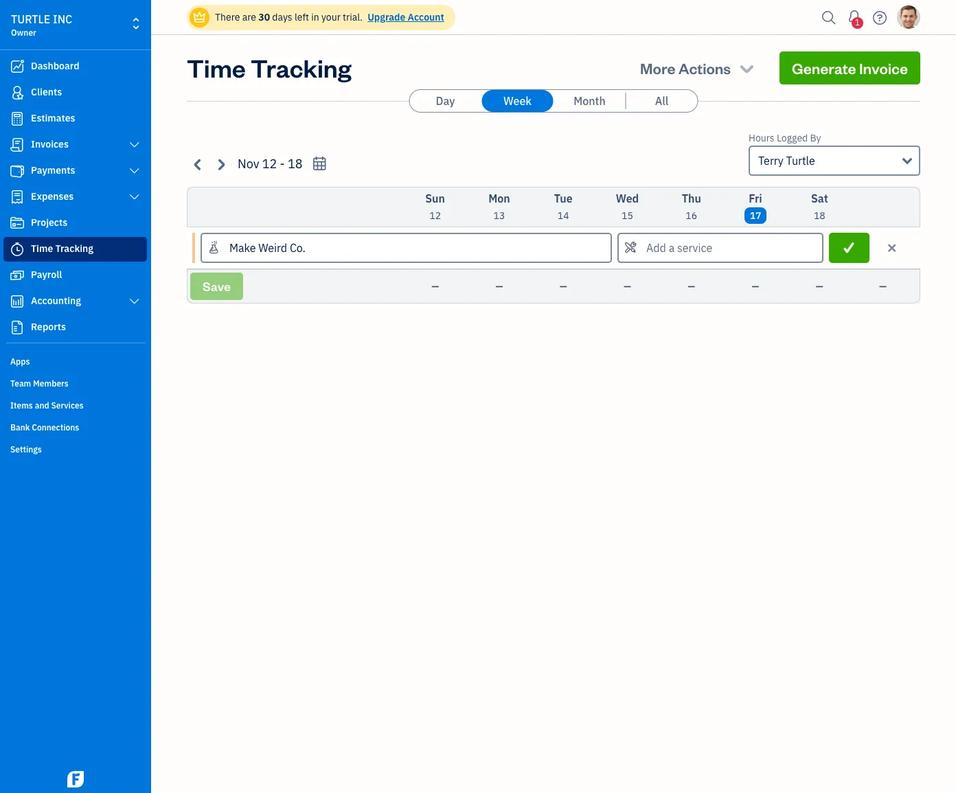 Task type: describe. For each thing, give the bounding box(es) containing it.
there
[[215, 11, 240, 23]]

expenses link
[[3, 185, 147, 210]]

1 — from the left
[[432, 280, 439, 293]]

generate invoice button
[[780, 52, 921, 85]]

generate
[[792, 58, 856, 78]]

0 vertical spatial time
[[187, 52, 246, 84]]

fri
[[749, 192, 762, 205]]

expense image
[[9, 190, 25, 204]]

mon
[[489, 192, 510, 205]]

services
[[51, 401, 84, 411]]

payments
[[31, 164, 75, 177]]

Add a service text field
[[619, 234, 822, 262]]

30
[[258, 11, 270, 23]]

apps link
[[3, 351, 147, 372]]

payments link
[[3, 159, 147, 183]]

nov
[[238, 156, 259, 172]]

time tracking link
[[3, 237, 147, 262]]

actions
[[679, 58, 731, 78]]

sun
[[426, 192, 445, 205]]

13
[[494, 210, 505, 222]]

8 — from the left
[[879, 280, 887, 293]]

12 for sun
[[430, 210, 441, 222]]

upgrade
[[368, 11, 406, 23]]

month link
[[554, 90, 626, 112]]

bank connections
[[10, 423, 79, 433]]

thu 16
[[682, 192, 701, 222]]

clients link
[[3, 80, 147, 105]]

money image
[[9, 269, 25, 282]]

chevron large down image for expenses
[[128, 192, 141, 203]]

items and services link
[[3, 395, 147, 416]]

project image
[[9, 216, 25, 230]]

14
[[558, 210, 569, 222]]

chevron large down image for accounting
[[128, 296, 141, 307]]

timer image
[[9, 243, 25, 256]]

payroll link
[[3, 263, 147, 288]]

week link
[[482, 90, 553, 112]]

save row image
[[841, 241, 857, 255]]

days
[[272, 11, 292, 23]]

time inside main element
[[31, 243, 53, 255]]

previous week image
[[190, 156, 206, 172]]

invoice image
[[9, 138, 25, 152]]

nov 12 - 18
[[238, 156, 303, 172]]

more
[[640, 58, 676, 78]]

go to help image
[[869, 7, 891, 28]]

Add a client or project text field
[[202, 234, 611, 262]]

report image
[[9, 321, 25, 335]]

generate invoice
[[792, 58, 908, 78]]

settings
[[10, 445, 42, 455]]

logged
[[777, 132, 808, 144]]

sun 12
[[426, 192, 445, 222]]

main element
[[0, 0, 186, 794]]

estimates link
[[3, 106, 147, 131]]

turtle
[[786, 154, 815, 168]]

chevrondown image
[[737, 58, 756, 78]]

terry
[[758, 154, 784, 168]]

chart image
[[9, 295, 25, 308]]

17
[[750, 210, 762, 222]]

tue
[[554, 192, 573, 205]]

fri 17
[[749, 192, 762, 222]]

all link
[[626, 90, 698, 112]]

in
[[311, 11, 319, 23]]

dashboard
[[31, 60, 79, 72]]

sat
[[811, 192, 828, 205]]

owner
[[11, 27, 36, 38]]

16
[[686, 210, 697, 222]]

dashboard link
[[3, 54, 147, 79]]

0 vertical spatial tracking
[[251, 52, 351, 84]]

chevron large down image for invoices
[[128, 139, 141, 150]]

0 vertical spatial 18
[[288, 156, 303, 172]]

tracking inside the time tracking link
[[55, 243, 93, 255]]

clients
[[31, 86, 62, 98]]

team members link
[[3, 373, 147, 394]]

thu
[[682, 192, 701, 205]]



Task type: locate. For each thing, give the bounding box(es) containing it.
client image
[[9, 86, 25, 100]]

day link
[[410, 90, 481, 112]]

search image
[[818, 7, 840, 28]]

1 vertical spatial time tracking
[[31, 243, 93, 255]]

1 horizontal spatial time
[[187, 52, 246, 84]]

6 — from the left
[[752, 280, 760, 293]]

accounting
[[31, 295, 81, 307]]

1 vertical spatial chevron large down image
[[128, 192, 141, 203]]

1 horizontal spatial time tracking
[[187, 52, 351, 84]]

0 horizontal spatial 12
[[262, 156, 277, 172]]

time right timer image
[[31, 243, 53, 255]]

chevron large down image inside invoices link
[[128, 139, 141, 150]]

payroll
[[31, 269, 62, 281]]

projects
[[31, 216, 67, 229]]

1 horizontal spatial tracking
[[251, 52, 351, 84]]

inc
[[53, 12, 72, 26]]

7 — from the left
[[816, 280, 824, 293]]

reports link
[[3, 315, 147, 340]]

wed
[[616, 192, 639, 205]]

week
[[504, 94, 532, 108]]

next week image
[[213, 156, 229, 172]]

choose a date image
[[312, 156, 327, 172]]

month
[[574, 94, 606, 108]]

1 chevron large down image from the top
[[128, 139, 141, 150]]

0 vertical spatial chevron large down image
[[128, 166, 141, 177]]

your
[[321, 11, 341, 23]]

—
[[432, 280, 439, 293], [496, 280, 503, 293], [560, 280, 567, 293], [624, 280, 631, 293], [688, 280, 695, 293], [752, 280, 760, 293], [816, 280, 824, 293], [879, 280, 887, 293]]

12 inside the sun 12
[[430, 210, 441, 222]]

1
[[855, 17, 860, 27]]

tracking down left
[[251, 52, 351, 84]]

0 horizontal spatial time
[[31, 243, 53, 255]]

bank
[[10, 423, 30, 433]]

mon 13
[[489, 192, 510, 222]]

connections
[[32, 423, 79, 433]]

0 horizontal spatial time tracking
[[31, 243, 93, 255]]

crown image
[[192, 10, 207, 24]]

and
[[35, 401, 49, 411]]

1 vertical spatial chevron large down image
[[128, 296, 141, 307]]

day
[[436, 94, 455, 108]]

accounting link
[[3, 289, 147, 314]]

chevron large down image left "previous week" icon
[[128, 166, 141, 177]]

tracking down projects link
[[55, 243, 93, 255]]

1 vertical spatial 12
[[430, 210, 441, 222]]

upgrade account link
[[365, 11, 444, 23]]

chevron large down image for payments
[[128, 166, 141, 177]]

hours
[[749, 132, 775, 144]]

1 vertical spatial 18
[[814, 210, 826, 222]]

all
[[655, 94, 669, 108]]

team members
[[10, 379, 69, 389]]

terry turtle button
[[749, 146, 921, 176]]

chevron large down image
[[128, 139, 141, 150], [128, 192, 141, 203]]

time tracking down projects link
[[31, 243, 93, 255]]

team
[[10, 379, 31, 389]]

12 for nov
[[262, 156, 277, 172]]

1 horizontal spatial 12
[[430, 210, 441, 222]]

0 horizontal spatial 18
[[288, 156, 303, 172]]

settings link
[[3, 439, 147, 460]]

0 vertical spatial chevron large down image
[[128, 139, 141, 150]]

0 horizontal spatial tracking
[[55, 243, 93, 255]]

members
[[33, 379, 69, 389]]

sat 18
[[811, 192, 828, 222]]

time tracking
[[187, 52, 351, 84], [31, 243, 93, 255]]

tracking
[[251, 52, 351, 84], [55, 243, 93, 255]]

trial.
[[343, 11, 363, 23]]

items and services
[[10, 401, 84, 411]]

time tracking down 30
[[187, 52, 351, 84]]

1 vertical spatial time
[[31, 243, 53, 255]]

1 horizontal spatial 18
[[814, 210, 826, 222]]

time
[[187, 52, 246, 84], [31, 243, 53, 255]]

2 chevron large down image from the top
[[128, 296, 141, 307]]

invoices link
[[3, 133, 147, 157]]

account
[[408, 11, 444, 23]]

wed 15
[[616, 192, 639, 222]]

chevron large down image up reports link
[[128, 296, 141, 307]]

time tracking inside main element
[[31, 243, 93, 255]]

2 chevron large down image from the top
[[128, 192, 141, 203]]

terry turtle
[[758, 154, 815, 168]]

2 — from the left
[[496, 280, 503, 293]]

apps
[[10, 357, 30, 367]]

cancel image
[[886, 240, 899, 256]]

3 — from the left
[[560, 280, 567, 293]]

0 vertical spatial time tracking
[[187, 52, 351, 84]]

18 inside sat 18
[[814, 210, 826, 222]]

15
[[622, 210, 633, 222]]

left
[[295, 11, 309, 23]]

more actions button
[[628, 52, 769, 85]]

estimates
[[31, 112, 75, 124]]

12 left "-"
[[262, 156, 277, 172]]

18 right "-"
[[288, 156, 303, 172]]

chevron large down image up payments link
[[128, 139, 141, 150]]

1 button
[[844, 3, 866, 31]]

by
[[810, 132, 821, 144]]

estimate image
[[9, 112, 25, 126]]

1 chevron large down image from the top
[[128, 166, 141, 177]]

payment image
[[9, 164, 25, 178]]

invoice
[[859, 58, 908, 78]]

tue 14
[[554, 192, 573, 222]]

1 vertical spatial tracking
[[55, 243, 93, 255]]

items
[[10, 401, 33, 411]]

12
[[262, 156, 277, 172], [430, 210, 441, 222]]

chevron large down image
[[128, 166, 141, 177], [128, 296, 141, 307]]

projects link
[[3, 211, 147, 236]]

freshbooks image
[[65, 772, 87, 788]]

invoices
[[31, 138, 69, 150]]

12 down sun
[[430, 210, 441, 222]]

reports
[[31, 321, 66, 333]]

chevron large down image up projects link
[[128, 192, 141, 203]]

5 — from the left
[[688, 280, 695, 293]]

18 down sat
[[814, 210, 826, 222]]

hours logged by
[[749, 132, 821, 144]]

dashboard image
[[9, 60, 25, 74]]

bank connections link
[[3, 417, 147, 438]]

0 vertical spatial 12
[[262, 156, 277, 172]]

more actions
[[640, 58, 731, 78]]

turtle
[[11, 12, 50, 26]]

18
[[288, 156, 303, 172], [814, 210, 826, 222]]

4 — from the left
[[624, 280, 631, 293]]

turtle inc owner
[[11, 12, 72, 38]]

are
[[242, 11, 256, 23]]

time down the there
[[187, 52, 246, 84]]

expenses
[[31, 190, 74, 203]]

there are 30 days left in your trial. upgrade account
[[215, 11, 444, 23]]

-
[[280, 156, 285, 172]]



Task type: vqa. For each thing, say whether or not it's contained in the screenshot.


